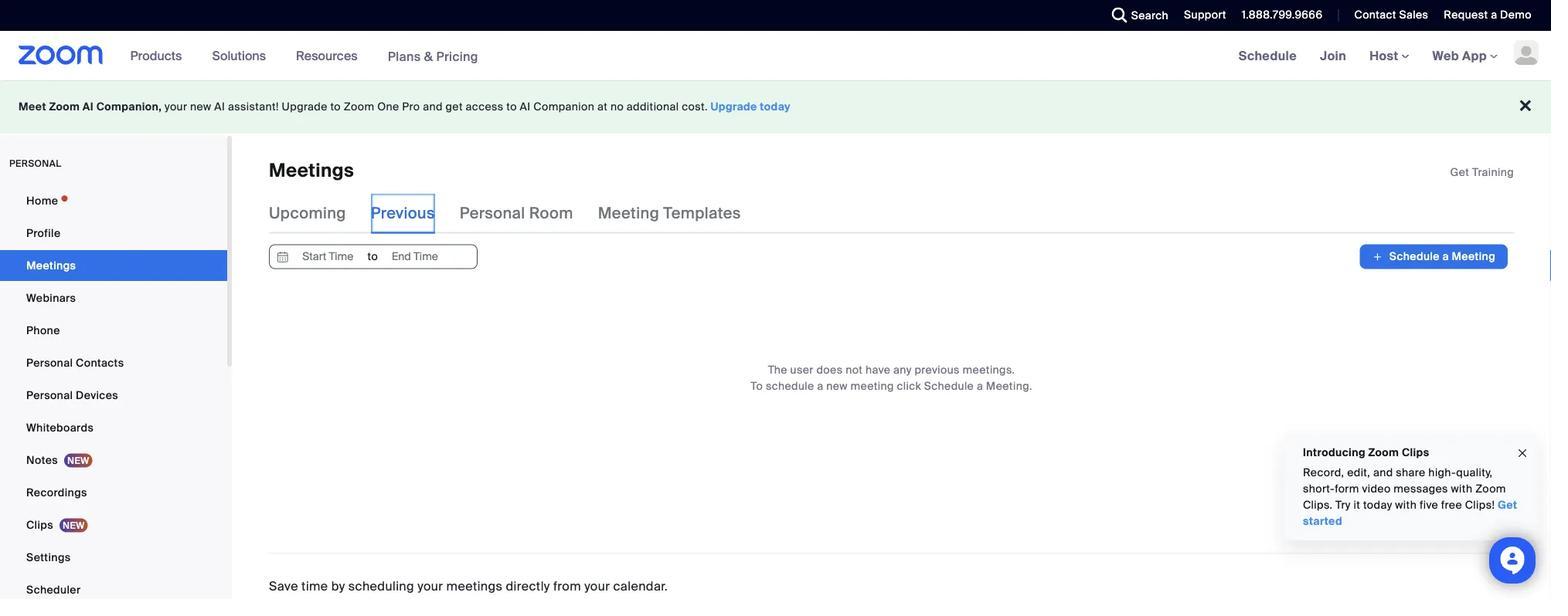 Task type: describe. For each thing, give the bounding box(es) containing it.
meetings inside personal menu menu
[[26, 259, 76, 273]]

meet
[[19, 100, 46, 114]]

get training link
[[1450, 165, 1514, 179]]

plans
[[388, 48, 421, 64]]

products
[[130, 48, 182, 64]]

introducing zoom clips
[[1303, 446, 1429, 460]]

zoom right meet at the left top of page
[[49, 100, 80, 114]]

scheduling
[[348, 579, 414, 595]]

save time by scheduling your meetings directly from your calendar.
[[269, 579, 668, 595]]

save
[[269, 579, 298, 595]]

record,
[[1303, 466, 1344, 480]]

host button
[[1370, 48, 1409, 64]]

request a demo
[[1444, 8, 1532, 22]]

by
[[331, 579, 345, 595]]

schedule link
[[1227, 31, 1308, 80]]

phone link
[[0, 315, 227, 346]]

meeting inside tab list
[[598, 204, 659, 223]]

cost.
[[682, 100, 708, 114]]

meet zoom ai companion, footer
[[0, 80, 1551, 134]]

companion
[[533, 100, 594, 114]]

share
[[1396, 466, 1426, 480]]

2 ai from the left
[[214, 100, 225, 114]]

webinars
[[26, 291, 76, 305]]

personal for personal devices
[[26, 388, 73, 403]]

quality,
[[1456, 466, 1493, 480]]

1 vertical spatial with
[[1395, 498, 1417, 513]]

personal for personal room
[[460, 204, 525, 223]]

webinars link
[[0, 283, 227, 314]]

upgrade today link
[[711, 100, 791, 114]]

scheduler
[[26, 583, 81, 597]]

demo
[[1500, 8, 1532, 22]]

the user does not have any previous meetings. to schedule a new meeting click schedule a meeting.
[[751, 363, 1032, 393]]

clips.
[[1303, 498, 1333, 513]]

Date Range Picker Start field
[[292, 245, 364, 268]]

contact
[[1354, 8, 1396, 22]]

new inside meet zoom ai companion, footer
[[190, 100, 211, 114]]

templates
[[663, 204, 741, 223]]

short-
[[1303, 482, 1335, 497]]

devices
[[76, 388, 118, 403]]

solutions button
[[212, 31, 273, 80]]

free
[[1441, 498, 1462, 513]]

meeting templates
[[598, 204, 741, 223]]

record, edit, and share high-quality, short-form video messages with zoom clips. try it today with five free clips!
[[1303, 466, 1506, 513]]

get
[[446, 100, 463, 114]]

user
[[790, 363, 814, 377]]

Date Range Picker End field
[[379, 245, 451, 268]]

zoom left one at the top of the page
[[344, 100, 374, 114]]

0 vertical spatial meetings
[[269, 159, 354, 183]]

get for get training
[[1450, 165, 1469, 179]]

sales
[[1399, 8, 1429, 22]]

upcoming
[[269, 204, 346, 223]]

resources button
[[296, 31, 364, 80]]

today inside meet zoom ai companion, footer
[[760, 100, 791, 114]]

home link
[[0, 185, 227, 216]]

schedule for schedule a meeting
[[1389, 250, 1440, 264]]

tabs of meeting tab list
[[269, 194, 766, 234]]

additional
[[627, 100, 679, 114]]

introducing
[[1303, 446, 1366, 460]]

personal devices
[[26, 388, 118, 403]]

personal for personal contacts
[[26, 356, 73, 370]]

recordings link
[[0, 478, 227, 509]]

five
[[1420, 498, 1438, 513]]

personal contacts link
[[0, 348, 227, 379]]

contact sales
[[1354, 8, 1429, 22]]

schedule
[[766, 379, 814, 393]]

phone
[[26, 323, 60, 338]]

profile
[[26, 226, 61, 240]]

zoom logo image
[[19, 46, 103, 65]]

products button
[[130, 31, 189, 80]]

resources
[[296, 48, 358, 64]]

schedule inside the user does not have any previous meetings. to schedule a new meeting click schedule a meeting.
[[924, 379, 974, 393]]

2 horizontal spatial to
[[506, 100, 517, 114]]

profile link
[[0, 218, 227, 249]]

1 upgrade from the left
[[282, 100, 327, 114]]

app
[[1462, 48, 1487, 64]]

notes
[[26, 453, 58, 468]]

1 ai from the left
[[83, 100, 94, 114]]

whiteboards link
[[0, 413, 227, 444]]

the
[[768, 363, 787, 377]]

get training
[[1450, 165, 1514, 179]]

click
[[897, 379, 921, 393]]

a down does
[[817, 379, 824, 393]]

form
[[1335, 482, 1359, 497]]

today inside record, edit, and share high-quality, short-form video messages with zoom clips. try it today with five free clips!
[[1363, 498, 1392, 513]]

1.888.799.9666 button up schedule link
[[1242, 8, 1323, 22]]

solutions
[[212, 48, 266, 64]]

does
[[816, 363, 843, 377]]



Task type: vqa. For each thing, say whether or not it's contained in the screenshot.
Clips!
yes



Task type: locate. For each thing, give the bounding box(es) containing it.
join
[[1320, 48, 1346, 64]]

0 horizontal spatial and
[[423, 100, 443, 114]]

3 ai from the left
[[520, 100, 531, 114]]

new down does
[[826, 379, 848, 393]]

personal down phone
[[26, 356, 73, 370]]

0 horizontal spatial get
[[1450, 165, 1469, 179]]

request a demo link
[[1432, 0, 1551, 31], [1444, 8, 1532, 22]]

room
[[529, 204, 573, 223]]

upgrade down product information navigation
[[282, 100, 327, 114]]

schedule a meeting button
[[1360, 245, 1508, 269]]

your right "from"
[[584, 579, 610, 595]]

1 vertical spatial new
[[826, 379, 848, 393]]

0 horizontal spatial with
[[1395, 498, 1417, 513]]

calendar.
[[613, 579, 668, 595]]

to button
[[269, 245, 478, 269]]

0 vertical spatial clips
[[1402, 446, 1429, 460]]

get right clips!
[[1498, 498, 1517, 513]]

and left get
[[423, 100, 443, 114]]

personal room
[[460, 204, 573, 223]]

no
[[610, 100, 624, 114]]

2 vertical spatial schedule
[[924, 379, 974, 393]]

1 vertical spatial today
[[1363, 498, 1392, 513]]

0 vertical spatial today
[[760, 100, 791, 114]]

zoom up 'edit,'
[[1368, 446, 1399, 460]]

0 horizontal spatial to
[[330, 100, 341, 114]]

your inside meet zoom ai companion, footer
[[165, 100, 187, 114]]

notes link
[[0, 445, 227, 476]]

directly
[[506, 579, 550, 595]]

pricing
[[436, 48, 478, 64]]

a inside button
[[1443, 250, 1449, 264]]

recordings
[[26, 486, 87, 500]]

and up video
[[1373, 466, 1393, 480]]

zoom inside record, edit, and share high-quality, short-form video messages with zoom clips. try it today with five free clips!
[[1475, 482, 1506, 497]]

1 horizontal spatial new
[[826, 379, 848, 393]]

personal inside tabs of meeting tab list
[[460, 204, 525, 223]]

personal
[[9, 158, 61, 170]]

clips link
[[0, 510, 227, 541]]

support link
[[1172, 0, 1230, 31], [1184, 8, 1226, 22]]

1 vertical spatial and
[[1373, 466, 1393, 480]]

personal contacts
[[26, 356, 124, 370]]

assistant!
[[228, 100, 279, 114]]

support
[[1184, 8, 1226, 22]]

join link
[[1308, 31, 1358, 80]]

0 vertical spatial new
[[190, 100, 211, 114]]

high-
[[1429, 466, 1456, 480]]

0 horizontal spatial meeting
[[598, 204, 659, 223]]

messages
[[1394, 482, 1448, 497]]

1 horizontal spatial meetings
[[269, 159, 354, 183]]

1 horizontal spatial with
[[1451, 482, 1473, 497]]

0 horizontal spatial clips
[[26, 518, 53, 532]]

personal inside personal contacts link
[[26, 356, 73, 370]]

search
[[1131, 8, 1169, 22]]

0 vertical spatial meeting
[[598, 204, 659, 223]]

1 vertical spatial clips
[[26, 518, 53, 532]]

meeting inside button
[[1452, 250, 1495, 264]]

pro
[[402, 100, 420, 114]]

access
[[466, 100, 504, 114]]

0 vertical spatial and
[[423, 100, 443, 114]]

2 horizontal spatial ai
[[520, 100, 531, 114]]

get started link
[[1303, 498, 1517, 529]]

your
[[165, 100, 187, 114], [417, 579, 443, 595], [584, 579, 610, 595]]

get inside get started
[[1498, 498, 1517, 513]]

product information navigation
[[119, 31, 490, 82]]

clips!
[[1465, 498, 1495, 513]]

0 horizontal spatial upgrade
[[282, 100, 327, 114]]

get for get started
[[1498, 498, 1517, 513]]

get left training
[[1450, 165, 1469, 179]]

to
[[751, 379, 763, 393]]

1 horizontal spatial your
[[417, 579, 443, 595]]

1 vertical spatial meeting
[[1452, 250, 1495, 264]]

meetings up webinars
[[26, 259, 76, 273]]

clips up share
[[1402, 446, 1429, 460]]

banner containing products
[[0, 31, 1551, 82]]

1.888.799.9666
[[1242, 8, 1323, 22]]

add image
[[1372, 249, 1383, 265]]

and inside record, edit, and share high-quality, short-form video messages with zoom clips. try it today with five free clips!
[[1373, 466, 1393, 480]]

personal left room
[[460, 204, 525, 223]]

clips inside clips 'link'
[[26, 518, 53, 532]]

have
[[866, 363, 891, 377]]

zoom up clips!
[[1475, 482, 1506, 497]]

0 horizontal spatial your
[[165, 100, 187, 114]]

meetings
[[446, 579, 503, 595]]

clips up settings
[[26, 518, 53, 532]]

1 horizontal spatial today
[[1363, 498, 1392, 513]]

any
[[893, 363, 912, 377]]

1 horizontal spatial get
[[1498, 498, 1517, 513]]

search button
[[1100, 0, 1172, 31]]

personal inside personal devices link
[[26, 388, 73, 403]]

1 vertical spatial get
[[1498, 498, 1517, 513]]

meetings up the upcoming
[[269, 159, 354, 183]]

personal up whiteboards
[[26, 388, 73, 403]]

whiteboards
[[26, 421, 94, 435]]

new left assistant!
[[190, 100, 211, 114]]

meetings navigation
[[1227, 31, 1551, 82]]

1 horizontal spatial ai
[[214, 100, 225, 114]]

1.888.799.9666 button up join
[[1230, 0, 1327, 31]]

web app
[[1433, 48, 1487, 64]]

it
[[1354, 498, 1360, 513]]

0 vertical spatial schedule
[[1239, 48, 1297, 64]]

video
[[1362, 482, 1391, 497]]

new inside the user does not have any previous meetings. to schedule a new meeting click schedule a meeting.
[[826, 379, 848, 393]]

close image
[[1516, 445, 1529, 463]]

ai left assistant!
[[214, 100, 225, 114]]

personal devices link
[[0, 380, 227, 411]]

0 horizontal spatial new
[[190, 100, 211, 114]]

ai left companion
[[520, 100, 531, 114]]

zoom
[[49, 100, 80, 114], [344, 100, 374, 114], [1368, 446, 1399, 460], [1475, 482, 1506, 497]]

previous
[[915, 363, 960, 377]]

host
[[1370, 48, 1402, 64]]

with down messages
[[1395, 498, 1417, 513]]

schedule a meeting
[[1389, 250, 1495, 264]]

1 vertical spatial meetings
[[26, 259, 76, 273]]

date image
[[274, 245, 292, 268]]

get
[[1450, 165, 1469, 179], [1498, 498, 1517, 513]]

to inside dropdown button
[[368, 250, 378, 264]]

request
[[1444, 8, 1488, 22]]

0 vertical spatial with
[[1451, 482, 1473, 497]]

0 horizontal spatial meetings
[[26, 259, 76, 273]]

one
[[377, 100, 399, 114]]

&
[[424, 48, 433, 64]]

and inside meet zoom ai companion, footer
[[423, 100, 443, 114]]

1 vertical spatial schedule
[[1389, 250, 1440, 264]]

your left meetings
[[417, 579, 443, 595]]

1 horizontal spatial clips
[[1402, 446, 1429, 460]]

ai left companion,
[[83, 100, 94, 114]]

at
[[597, 100, 608, 114]]

time
[[301, 579, 328, 595]]

to right access
[[506, 100, 517, 114]]

to left date range picker end field
[[368, 250, 378, 264]]

1 vertical spatial personal
[[26, 356, 73, 370]]

scheduler link
[[0, 575, 227, 600]]

today
[[760, 100, 791, 114], [1363, 498, 1392, 513]]

a right "add" icon
[[1443, 250, 1449, 264]]

upgrade right cost.
[[711, 100, 757, 114]]

clips
[[1402, 446, 1429, 460], [26, 518, 53, 532]]

your right companion,
[[165, 100, 187, 114]]

1 horizontal spatial to
[[368, 250, 378, 264]]

0 horizontal spatial today
[[760, 100, 791, 114]]

ai
[[83, 100, 94, 114], [214, 100, 225, 114], [520, 100, 531, 114]]

2 upgrade from the left
[[711, 100, 757, 114]]

1 horizontal spatial upgrade
[[711, 100, 757, 114]]

1 horizontal spatial and
[[1373, 466, 1393, 480]]

with up free
[[1451, 482, 1473, 497]]

to down 'resources' dropdown button
[[330, 100, 341, 114]]

schedule inside button
[[1389, 250, 1440, 264]]

2 vertical spatial personal
[[26, 388, 73, 403]]

and
[[423, 100, 443, 114], [1373, 466, 1393, 480]]

schedule for schedule
[[1239, 48, 1297, 64]]

a left demo
[[1491, 8, 1497, 22]]

not
[[846, 363, 863, 377]]

schedule down 1.888.799.9666
[[1239, 48, 1297, 64]]

banner
[[0, 31, 1551, 82]]

schedule right "add" icon
[[1389, 250, 1440, 264]]

0 vertical spatial personal
[[460, 204, 525, 223]]

home
[[26, 194, 58, 208]]

your for scheduling
[[417, 579, 443, 595]]

1 horizontal spatial schedule
[[1239, 48, 1297, 64]]

from
[[553, 579, 581, 595]]

started
[[1303, 515, 1342, 529]]

a down meetings.
[[977, 379, 983, 393]]

meetings
[[269, 159, 354, 183], [26, 259, 76, 273]]

0 horizontal spatial schedule
[[924, 379, 974, 393]]

contacts
[[76, 356, 124, 370]]

settings link
[[0, 543, 227, 573]]

schedule
[[1239, 48, 1297, 64], [1389, 250, 1440, 264], [924, 379, 974, 393]]

plans & pricing
[[388, 48, 478, 64]]

meeting
[[851, 379, 894, 393]]

2 horizontal spatial your
[[584, 579, 610, 595]]

try
[[1336, 498, 1351, 513]]

get started
[[1303, 498, 1517, 529]]

schedule inside meetings navigation
[[1239, 48, 1297, 64]]

profile picture image
[[1514, 40, 1539, 65]]

schedule down previous
[[924, 379, 974, 393]]

your for companion,
[[165, 100, 187, 114]]

meet zoom ai companion, your new ai assistant! upgrade to zoom one pro and get access to ai companion at no additional cost. upgrade today
[[19, 100, 791, 114]]

1 horizontal spatial meeting
[[1452, 250, 1495, 264]]

2 horizontal spatial schedule
[[1389, 250, 1440, 264]]

0 horizontal spatial ai
[[83, 100, 94, 114]]

0 vertical spatial get
[[1450, 165, 1469, 179]]

personal menu menu
[[0, 185, 227, 600]]



